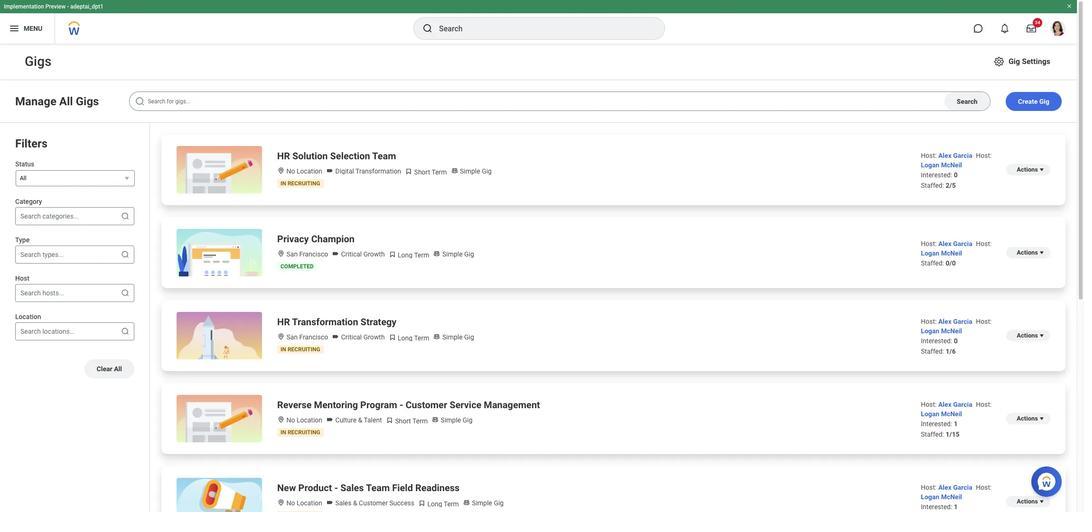 Task type: vqa. For each thing, say whether or not it's contained in the screenshot.


Task type: locate. For each thing, give the bounding box(es) containing it.
3 interested: from the top
[[921, 421, 952, 428]]

transformation for digital
[[356, 168, 401, 175]]

34
[[1035, 20, 1040, 25]]

transformation for hr
[[292, 317, 358, 328]]

garcia inside host: alex garcia host: logan mcneil interested: 0 staffed: 2/5
[[953, 152, 972, 159]]

search for search
[[957, 98, 978, 105]]

tag image down 'product'
[[326, 499, 334, 507]]

3 no location from the top
[[285, 500, 322, 507]]

critical for transformation
[[341, 334, 362, 341]]

simple gig for reverse mentoring program - customer service management
[[439, 417, 473, 424]]

logan inside the host: alex garcia host: logan mcneil interested: 1 staffed: 1/15
[[921, 411, 939, 418]]

interested: inside host: alex garcia host: logan mcneil interested: 0 staffed: 1/6
[[921, 337, 952, 345]]

no location down reverse
[[285, 417, 322, 424]]

staffed: inside host: alex garcia host: logan mcneil interested: 0 staffed: 2/5
[[921, 182, 944, 189]]

success
[[389, 500, 414, 507]]

logan mcneil button for sales
[[921, 494, 962, 501]]

menu banner
[[0, 0, 1077, 44]]

0 horizontal spatial &
[[353, 500, 357, 507]]

staffed: for hr solution selection team
[[921, 182, 944, 189]]

5 mcneil from the top
[[941, 494, 962, 501]]

0 inside host: alex garcia host: logan mcneil interested: 0 staffed: 1/6
[[954, 337, 958, 345]]

manage all gigs
[[15, 95, 99, 108]]

search image
[[422, 23, 433, 34], [121, 289, 130, 298], [121, 327, 130, 337]]

san francisco up completed at bottom left
[[285, 251, 328, 258]]

0 horizontal spatial short
[[395, 418, 411, 425]]

1 critical from the top
[[341, 251, 362, 258]]

in recruiting down "solution"
[[281, 180, 320, 187]]

1 vertical spatial transformation
[[292, 317, 358, 328]]

3 caret down image from the top
[[1038, 415, 1046, 423]]

tag image for product
[[326, 499, 334, 507]]

recruiting down reverse
[[288, 430, 320, 436]]

0 vertical spatial team
[[372, 150, 396, 162]]

in recruiting
[[281, 180, 320, 187], [281, 346, 320, 353], [281, 430, 320, 436]]

2 vertical spatial all
[[114, 366, 122, 373]]

media mylearning image for hr solution selection team
[[405, 168, 413, 176]]

category
[[15, 198, 42, 206]]

1 vertical spatial in recruiting
[[281, 346, 320, 353]]

0 vertical spatial actions button
[[1006, 164, 1050, 176]]

2 vertical spatial -
[[334, 483, 338, 494]]

logan for hr transformation strategy
[[921, 328, 939, 335]]

san down hr transformation strategy on the left bottom
[[286, 334, 298, 341]]

reverse mentoring program - customer service management
[[277, 400, 540, 411]]

2 vertical spatial search image
[[121, 250, 130, 260]]

0 vertical spatial hr
[[277, 150, 290, 162]]

0 vertical spatial location image
[[277, 167, 285, 175]]

Search text field
[[129, 92, 990, 111]]

team up digital transformation
[[372, 150, 396, 162]]

0 vertical spatial 1
[[954, 421, 958, 428]]

1 vertical spatial all
[[20, 175, 26, 182]]

recruiting for solution
[[288, 180, 320, 187]]

1 mcneil from the top
[[941, 161, 962, 169]]

actions
[[1017, 166, 1038, 173], [1017, 249, 1038, 256], [1017, 332, 1038, 339], [1017, 415, 1038, 422], [1017, 498, 1038, 505]]

sales down new product - sales team field readiness
[[335, 500, 351, 507]]

1 in from the top
[[281, 180, 286, 187]]

alex inside host: alex garcia host: logan mcneil staffed: 0/0
[[938, 240, 952, 248]]

short for team
[[414, 168, 430, 176]]

host:
[[921, 152, 937, 159], [976, 152, 992, 159], [921, 240, 937, 248], [976, 240, 992, 248], [921, 318, 937, 326], [976, 318, 992, 326], [921, 401, 937, 409], [976, 401, 992, 409], [921, 484, 937, 492], [976, 484, 992, 492]]

long term for hr transformation strategy
[[396, 335, 429, 342]]

hr solution selection team link
[[277, 150, 396, 163]]

location down 'product'
[[297, 500, 322, 507]]

1 vertical spatial long
[[398, 335, 413, 342]]

1 vertical spatial 1
[[954, 504, 958, 511]]

long for hr transformation strategy
[[398, 335, 413, 342]]

1 vertical spatial tag image
[[326, 416, 334, 424]]

2 mcneil from the top
[[941, 250, 962, 257]]

1 actions button from the top
[[1006, 330, 1050, 342]]

0 vertical spatial tag image
[[326, 167, 334, 175]]

2 vertical spatial tag image
[[326, 499, 334, 507]]

0 vertical spatial growth
[[363, 251, 385, 258]]

1 no location from the top
[[285, 168, 322, 175]]

0 vertical spatial san francisco
[[285, 251, 328, 258]]

2 location image from the top
[[277, 499, 285, 507]]

short
[[414, 168, 430, 176], [395, 418, 411, 425]]

0/0
[[946, 260, 956, 267]]

all left gigs
[[59, 95, 73, 108]]

1 vertical spatial recruiting
[[288, 346, 320, 353]]

1 interested: from the top
[[921, 171, 952, 179]]

1 vertical spatial no location
[[285, 417, 322, 424]]

francisco for transformation
[[299, 334, 328, 341]]

actions for sales
[[1017, 498, 1038, 505]]

contact card matrix manager image
[[451, 167, 458, 175], [433, 250, 441, 258], [433, 333, 441, 341], [432, 416, 439, 424]]

0 horizontal spatial customer
[[359, 500, 388, 507]]

logan mcneil button
[[921, 161, 962, 169], [921, 250, 962, 257], [921, 328, 962, 335], [921, 411, 962, 418], [921, 494, 962, 501]]

1 vertical spatial tag image
[[332, 250, 339, 258]]

hr for hr solution selection team
[[277, 150, 290, 162]]

2 critical from the top
[[341, 334, 362, 341]]

search for search hosts...
[[20, 290, 41, 297]]

caret down image for sales
[[1038, 498, 1046, 506]]

0 vertical spatial recruiting
[[288, 180, 320, 187]]

1 vertical spatial 0
[[954, 337, 958, 345]]

alex
[[938, 152, 952, 159], [938, 240, 952, 248], [938, 318, 952, 326], [938, 401, 952, 409], [938, 484, 952, 492]]

alex garcia button
[[938, 152, 974, 159], [938, 240, 974, 248], [938, 318, 974, 326], [938, 401, 974, 409], [938, 484, 974, 492]]

2 location image from the top
[[277, 250, 285, 258]]

0 vertical spatial no
[[286, 168, 295, 175]]

1 critical growth from the top
[[339, 251, 385, 258]]

1 0 from the top
[[954, 171, 958, 179]]

location image
[[277, 333, 285, 341], [277, 499, 285, 507]]

1 horizontal spatial -
[[334, 483, 338, 494]]

alex garcia button for team
[[938, 152, 974, 159]]

garcia inside host: alex garcia host: logan mcneil interested: 0 staffed: 1/6
[[953, 318, 972, 326]]

& for -
[[353, 500, 357, 507]]

2 recruiting from the top
[[288, 346, 320, 353]]

profile logan mcneil image
[[1050, 21, 1066, 38]]

search button
[[944, 92, 990, 111]]

digital
[[335, 168, 354, 175]]

in recruiting down hr transformation strategy on the left bottom
[[281, 346, 320, 353]]

logan for reverse mentoring program - customer service management
[[921, 411, 939, 418]]

alex inside host: alex garcia host: logan mcneil interested: 0 staffed: 1/6
[[938, 318, 952, 326]]

in recruiting down reverse
[[281, 430, 320, 436]]

staffed: left 1/6
[[921, 348, 944, 356]]

simple gig for privacy champion
[[441, 251, 474, 258]]

0 vertical spatial search image
[[135, 96, 146, 107]]

1 horizontal spatial &
[[358, 417, 362, 424]]

all right clear
[[114, 366, 122, 373]]

1 vertical spatial hr
[[277, 317, 290, 328]]

menu
[[24, 25, 42, 32]]

2 vertical spatial search image
[[121, 327, 130, 337]]

no location down "solution"
[[285, 168, 322, 175]]

0 vertical spatial transformation
[[356, 168, 401, 175]]

term for privacy champion
[[414, 252, 429, 259]]

3 location image from the top
[[277, 416, 285, 424]]

gig inside dropdown button
[[1009, 57, 1020, 66]]

4 staffed: from the top
[[921, 431, 944, 439]]

privacy champion link
[[277, 233, 355, 246]]

0 vertical spatial francisco
[[299, 251, 328, 258]]

2 vertical spatial in recruiting
[[281, 430, 320, 436]]

1 actions from the top
[[1017, 166, 1038, 173]]

search image for search locations...
[[121, 327, 130, 337]]

garcia for hr transformation strategy
[[953, 318, 972, 326]]

1 vertical spatial francisco
[[299, 334, 328, 341]]

recruiting for mentoring
[[288, 430, 320, 436]]

4 interested: from the top
[[921, 504, 952, 511]]

search image for search categories...
[[121, 212, 130, 221]]

1 in recruiting from the top
[[281, 180, 320, 187]]

1 no from the top
[[286, 168, 295, 175]]

1 inside the host: alex garcia host: logan mcneil interested: 1 staffed: 1/15
[[954, 421, 958, 428]]

1 garcia from the top
[[953, 152, 972, 159]]

0 horizontal spatial all
[[20, 175, 26, 182]]

logan mcneil button for -
[[921, 411, 962, 418]]

2 interested: from the top
[[921, 337, 952, 345]]

no down "solution"
[[286, 168, 295, 175]]

alex inside the host: alex garcia host: logan mcneil interested: 1 staffed: 1/15
[[938, 401, 952, 409]]

term for hr transformation strategy
[[414, 335, 429, 342]]

long for new product - sales team field readiness
[[427, 501, 442, 508]]

0 vertical spatial customer
[[406, 400, 447, 411]]

team up sales & customer success
[[366, 483, 390, 494]]

alex inside host: alex garcia host: logan mcneil interested: 0 staffed: 2/5
[[938, 152, 952, 159]]

0 vertical spatial tag image
[[332, 333, 339, 341]]

recruiting for transformation
[[288, 346, 320, 353]]

1 vertical spatial short
[[395, 418, 411, 425]]

5 logan from the top
[[921, 494, 939, 501]]

2 vertical spatial no location
[[285, 500, 322, 507]]

1 vertical spatial short term
[[393, 418, 428, 425]]

location image for new product - sales team field readiness
[[277, 499, 285, 507]]

0 vertical spatial media mylearning image
[[389, 251, 396, 259]]

no down new
[[286, 500, 295, 507]]

0 vertical spatial location image
[[277, 333, 285, 341]]

1 horizontal spatial all
[[59, 95, 73, 108]]

- right preview at the top
[[67, 3, 69, 10]]

search
[[957, 98, 978, 105], [20, 213, 41, 220], [20, 251, 41, 259], [20, 290, 41, 297], [20, 328, 41, 336]]

media mylearning image down "strategy"
[[389, 334, 396, 342]]

4 actions from the top
[[1017, 415, 1038, 422]]

tag image down the mentoring
[[326, 416, 334, 424]]

hr
[[277, 150, 290, 162], [277, 317, 290, 328]]

3 mcneil from the top
[[941, 328, 962, 335]]

1 horizontal spatial short
[[414, 168, 430, 176]]

0 vertical spatial short term
[[413, 168, 447, 176]]

1 horizontal spatial media mylearning image
[[405, 168, 413, 176]]

3 no from the top
[[286, 500, 295, 507]]

2 alex from the top
[[938, 240, 952, 248]]

logan
[[921, 161, 939, 169], [921, 250, 939, 257], [921, 328, 939, 335], [921, 411, 939, 418], [921, 494, 939, 501]]

gig settings button
[[990, 52, 1054, 71]]

1 vertical spatial growth
[[363, 334, 385, 341]]

simple for hr solution selection team
[[460, 168, 480, 175]]

5 alex garcia button from the top
[[938, 484, 974, 492]]

location image for hr solution selection team
[[277, 167, 285, 175]]

2 vertical spatial long
[[427, 501, 442, 508]]

media mylearning image
[[389, 251, 396, 259], [386, 417, 393, 425], [418, 500, 426, 508]]

reverse
[[277, 400, 312, 411]]

1 francisco from the top
[[299, 251, 328, 258]]

0 vertical spatial critical
[[341, 251, 362, 258]]

- right 'product'
[[334, 483, 338, 494]]

adeptai_dpt1
[[70, 3, 103, 10]]

2 actions button from the top
[[1006, 413, 1050, 425]]

1 vertical spatial long term
[[396, 335, 429, 342]]

critical growth down champion
[[339, 251, 385, 258]]

staffed: left 0/0
[[921, 260, 944, 267]]

1 caret down image from the top
[[1038, 166, 1046, 174]]

simple
[[460, 168, 480, 175], [442, 251, 463, 258], [442, 334, 463, 341], [441, 417, 461, 424], [472, 500, 492, 507]]

readiness
[[415, 483, 460, 494]]

critical down champion
[[341, 251, 362, 258]]

simple gig
[[458, 168, 492, 175], [441, 251, 474, 258], [441, 334, 474, 341], [439, 417, 473, 424], [470, 500, 504, 507]]

1 vertical spatial search image
[[121, 289, 130, 298]]

1 inside the host: alex garcia host: logan mcneil interested: 1
[[954, 504, 958, 511]]

francisco
[[299, 251, 328, 258], [299, 334, 328, 341]]

all
[[59, 95, 73, 108], [20, 175, 26, 182], [114, 366, 122, 373]]

tag image left digital
[[326, 167, 334, 175]]

2 vertical spatial media mylearning image
[[418, 500, 426, 508]]

no down reverse
[[286, 417, 295, 424]]

francisco for champion
[[299, 251, 328, 258]]

1 location image from the top
[[277, 167, 285, 175]]

garcia inside host: alex garcia host: logan mcneil staffed: 0/0
[[953, 240, 972, 248]]

tag image down hr transformation strategy link
[[332, 333, 339, 341]]

1 vertical spatial &
[[353, 500, 357, 507]]

simple for reverse mentoring program - customer service management
[[441, 417, 461, 424]]

short term
[[413, 168, 447, 176], [393, 418, 428, 425]]

all down status
[[20, 175, 26, 182]]

2 in recruiting from the top
[[281, 346, 320, 353]]

in
[[281, 180, 286, 187], [281, 346, 286, 353], [281, 430, 286, 436]]

term for new product - sales team field readiness
[[444, 501, 459, 508]]

francisco down hr transformation strategy on the left bottom
[[299, 334, 328, 341]]

1 vertical spatial actions button
[[1006, 247, 1050, 259]]

types...
[[42, 251, 64, 259]]

4 garcia from the top
[[953, 401, 972, 409]]

location down reverse
[[297, 417, 322, 424]]

garcia for reverse mentoring program - customer service management
[[953, 401, 972, 409]]

2 no from the top
[[286, 417, 295, 424]]

long term for privacy champion
[[396, 252, 429, 259]]

0 vertical spatial long term
[[396, 252, 429, 259]]

5 alex from the top
[[938, 484, 952, 492]]

interested: inside the host: alex garcia host: logan mcneil interested: 1
[[921, 504, 952, 511]]

media mylearning image
[[405, 168, 413, 176], [389, 334, 396, 342]]

0
[[954, 171, 958, 179], [954, 337, 958, 345]]

location for hr
[[297, 168, 322, 175]]

clear all
[[97, 366, 122, 373]]

logan inside host: alex garcia host: logan mcneil interested: 0 staffed: 1/6
[[921, 328, 939, 335]]

0 for hr transformation strategy
[[954, 337, 958, 345]]

2 0 from the top
[[954, 337, 958, 345]]

1 san from the top
[[286, 251, 298, 258]]

critical down hr transformation strategy link
[[341, 334, 362, 341]]

logan inside host: alex garcia host: logan mcneil interested: 0 staffed: 2/5
[[921, 161, 939, 169]]

0 horizontal spatial -
[[67, 3, 69, 10]]

logan for hr solution selection team
[[921, 161, 939, 169]]

1 vertical spatial -
[[399, 400, 403, 411]]

search inside button
[[957, 98, 978, 105]]

2 no location from the top
[[285, 417, 322, 424]]

2 growth from the top
[[363, 334, 385, 341]]

0 vertical spatial -
[[67, 3, 69, 10]]

1 vertical spatial search image
[[121, 212, 130, 221]]

5 garcia from the top
[[953, 484, 972, 492]]

1 vertical spatial location image
[[277, 499, 285, 507]]

2 caret down image from the top
[[1038, 332, 1046, 340]]

3 staffed: from the top
[[921, 348, 944, 356]]

1 logan from the top
[[921, 161, 939, 169]]

term for reverse mentoring program - customer service management
[[412, 418, 428, 425]]

1 vertical spatial no
[[286, 417, 295, 424]]

no location down 'product'
[[285, 500, 322, 507]]

caret down image
[[1038, 166, 1046, 174], [1038, 332, 1046, 340], [1038, 415, 1046, 423], [1038, 498, 1046, 506]]

2 staffed: from the top
[[921, 260, 944, 267]]

mcneil for hr solution selection team
[[941, 161, 962, 169]]

2 in from the top
[[281, 346, 286, 353]]

0 vertical spatial short
[[414, 168, 430, 176]]

1 recruiting from the top
[[288, 180, 320, 187]]

contact card matrix manager image
[[463, 499, 470, 507]]

0 vertical spatial no location
[[285, 168, 322, 175]]

1 for host: alex garcia host: logan mcneil interested: 1 staffed: 1/15
[[954, 421, 958, 428]]

search image
[[135, 96, 146, 107], [121, 212, 130, 221], [121, 250, 130, 260]]

staffed: left 2/5
[[921, 182, 944, 189]]

1/6
[[946, 348, 956, 356]]

actions button for team
[[1006, 164, 1050, 176]]

0 vertical spatial critical growth
[[339, 251, 385, 258]]

mcneil
[[941, 161, 962, 169], [941, 250, 962, 257], [941, 328, 962, 335], [941, 411, 962, 418], [941, 494, 962, 501]]

0 vertical spatial 0
[[954, 171, 958, 179]]

gig
[[1009, 57, 1020, 66], [1039, 98, 1049, 105], [482, 168, 492, 175], [464, 251, 474, 258], [464, 334, 474, 341], [463, 417, 473, 424], [494, 500, 504, 507]]

settings
[[1022, 57, 1050, 66]]

1 horizontal spatial customer
[[406, 400, 447, 411]]

0 horizontal spatial media mylearning image
[[389, 334, 396, 342]]

no location for mentoring
[[285, 417, 322, 424]]

0 vertical spatial &
[[358, 417, 362, 424]]

1 location image from the top
[[277, 333, 285, 341]]

1 vertical spatial media mylearning image
[[386, 417, 393, 425]]

tag image for mentoring
[[326, 416, 334, 424]]

staffed: inside host: alex garcia host: logan mcneil interested: 0 staffed: 1/6
[[921, 348, 944, 356]]

- right program
[[399, 400, 403, 411]]

interested: inside the host: alex garcia host: logan mcneil interested: 1 staffed: 1/15
[[921, 421, 952, 428]]

staffed: left 1/15
[[921, 431, 944, 439]]

garcia inside the host: alex garcia host: logan mcneil interested: 1
[[953, 484, 972, 492]]

location
[[297, 168, 322, 175], [15, 313, 41, 321], [297, 417, 322, 424], [297, 500, 322, 507]]

-
[[67, 3, 69, 10], [399, 400, 403, 411], [334, 483, 338, 494]]

3 logan from the top
[[921, 328, 939, 335]]

san francisco
[[285, 251, 328, 258], [285, 334, 328, 341]]

1 alex garcia button from the top
[[938, 152, 974, 159]]

1 alex from the top
[[938, 152, 952, 159]]

4 logan from the top
[[921, 411, 939, 418]]

0 inside host: alex garcia host: logan mcneil interested: 0 staffed: 2/5
[[954, 171, 958, 179]]

san up completed at bottom left
[[286, 251, 298, 258]]

2 horizontal spatial all
[[114, 366, 122, 373]]

staffed: inside host: alex garcia host: logan mcneil staffed: 0/0
[[921, 260, 944, 267]]

sales
[[340, 483, 364, 494], [335, 500, 351, 507]]

2 actions button from the top
[[1006, 247, 1050, 259]]

Search Workday  search field
[[439, 18, 645, 39]]

staffed: inside the host: alex garcia host: logan mcneil interested: 1 staffed: 1/15
[[921, 431, 944, 439]]

list containing hr solution selection team
[[150, 123, 1077, 513]]

0 vertical spatial all
[[59, 95, 73, 108]]

&
[[358, 417, 362, 424], [353, 500, 357, 507]]

1 san francisco from the top
[[285, 251, 328, 258]]

0 vertical spatial in recruiting
[[281, 180, 320, 187]]

logan inside host: alex garcia host: logan mcneil staffed: 0/0
[[921, 250, 939, 257]]

4 mcneil from the top
[[941, 411, 962, 418]]

list
[[150, 123, 1077, 513]]

2 critical growth from the top
[[339, 334, 385, 341]]

2 logan from the top
[[921, 250, 939, 257]]

actions button for reverse mentoring program - customer service management
[[1006, 413, 1050, 425]]

categories...
[[42, 213, 79, 220]]

3 alex from the top
[[938, 318, 952, 326]]

1 vertical spatial critical
[[341, 334, 362, 341]]

0 up 1/6
[[954, 337, 958, 345]]

media mylearning image right digital transformation
[[405, 168, 413, 176]]

& down new product - sales team field readiness
[[353, 500, 357, 507]]

1 growth from the top
[[363, 251, 385, 258]]

san francisco down hr transformation strategy on the left bottom
[[285, 334, 328, 341]]

create gig button
[[1006, 92, 1062, 111]]

long
[[398, 252, 413, 259], [398, 335, 413, 342], [427, 501, 442, 508]]

2 vertical spatial long term
[[426, 501, 459, 508]]

staffed: for reverse mentoring program - customer service management
[[921, 431, 944, 439]]

3 logan mcneil button from the top
[[921, 328, 962, 335]]

4 logan mcneil button from the top
[[921, 411, 962, 418]]

5 actions from the top
[[1017, 498, 1038, 505]]

mcneil inside host: alex garcia host: logan mcneil interested: 0 staffed: 2/5
[[941, 161, 962, 169]]

1 vertical spatial location image
[[277, 250, 285, 258]]

host
[[15, 275, 29, 282]]

tag image
[[326, 167, 334, 175], [332, 250, 339, 258], [326, 499, 334, 507]]

interested:
[[921, 171, 952, 179], [921, 337, 952, 345], [921, 421, 952, 428], [921, 504, 952, 511]]

0 for hr solution selection team
[[954, 171, 958, 179]]

recruiting down "solution"
[[288, 180, 320, 187]]

customer down new product - sales team field readiness link on the left bottom of page
[[359, 500, 388, 507]]

0 vertical spatial san
[[286, 251, 298, 258]]

1
[[954, 421, 958, 428], [954, 504, 958, 511]]

2 actions from the top
[[1017, 249, 1038, 256]]

garcia inside the host: alex garcia host: logan mcneil interested: 1 staffed: 1/15
[[953, 401, 972, 409]]

Type text field
[[20, 250, 22, 260]]

4 alex garcia button from the top
[[938, 401, 974, 409]]

4 caret down image from the top
[[1038, 498, 1046, 506]]

mcneil inside host: alex garcia host: logan mcneil interested: 0 staffed: 1/6
[[941, 328, 962, 335]]

3 recruiting from the top
[[288, 430, 320, 436]]

0 vertical spatial in
[[281, 180, 286, 187]]

1 vertical spatial critical growth
[[339, 334, 385, 341]]

1 vertical spatial san
[[286, 334, 298, 341]]

Location text field
[[20, 327, 22, 337]]

1 logan mcneil button from the top
[[921, 161, 962, 169]]

tag image
[[332, 333, 339, 341], [326, 416, 334, 424]]

0 vertical spatial actions button
[[1006, 330, 1050, 342]]

3 actions button from the top
[[1006, 496, 1050, 508]]

2 garcia from the top
[[953, 240, 972, 248]]

staffed:
[[921, 182, 944, 189], [921, 260, 944, 267], [921, 348, 944, 356], [921, 431, 944, 439]]

2 hr from the top
[[277, 317, 290, 328]]

actions button for sales
[[1006, 496, 1050, 508]]

all inside button
[[114, 366, 122, 373]]

growth
[[363, 251, 385, 258], [363, 334, 385, 341]]

2 san francisco from the top
[[285, 334, 328, 341]]

& for program
[[358, 417, 362, 424]]

interested: inside host: alex garcia host: logan mcneil interested: 0 staffed: 2/5
[[921, 171, 952, 179]]

1 vertical spatial team
[[366, 483, 390, 494]]

3 alex garcia button from the top
[[938, 318, 974, 326]]

all inside popup button
[[20, 175, 26, 182]]

champion
[[311, 234, 355, 245]]

actions button
[[1006, 330, 1050, 342], [1006, 413, 1050, 425]]

mcneil inside the host: alex garcia host: logan mcneil interested: 1 staffed: 1/15
[[941, 411, 962, 418]]

2 vertical spatial recruiting
[[288, 430, 320, 436]]

search image for search hosts...
[[121, 289, 130, 298]]

location image
[[277, 167, 285, 175], [277, 250, 285, 258], [277, 416, 285, 424]]

4 alex from the top
[[938, 401, 952, 409]]

inbox large image
[[1027, 24, 1036, 33]]

customer
[[406, 400, 447, 411], [359, 500, 388, 507]]

3 garcia from the top
[[953, 318, 972, 326]]

recruiting
[[288, 180, 320, 187], [288, 346, 320, 353], [288, 430, 320, 436]]

no location
[[285, 168, 322, 175], [285, 417, 322, 424], [285, 500, 322, 507]]

0 vertical spatial media mylearning image
[[405, 168, 413, 176]]

new
[[277, 483, 296, 494]]

& left "talent"
[[358, 417, 362, 424]]

3 in recruiting from the top
[[281, 430, 320, 436]]

critical growth down "strategy"
[[339, 334, 385, 341]]

critical growth for transformation
[[339, 334, 385, 341]]

san
[[286, 251, 298, 258], [286, 334, 298, 341]]

1 actions button from the top
[[1006, 164, 1050, 176]]

no for new
[[286, 500, 295, 507]]

critical
[[341, 251, 362, 258], [341, 334, 362, 341]]

garcia
[[953, 152, 972, 159], [953, 240, 972, 248], [953, 318, 972, 326], [953, 401, 972, 409], [953, 484, 972, 492]]

- inside menu banner
[[67, 3, 69, 10]]

1 staffed: from the top
[[921, 182, 944, 189]]

tag image down champion
[[332, 250, 339, 258]]

2 1 from the top
[[954, 504, 958, 511]]

location down "solution"
[[297, 168, 322, 175]]

sales up sales & customer success
[[340, 483, 364, 494]]

mcneil inside the host: alex garcia host: logan mcneil interested: 1
[[941, 494, 962, 501]]

hosts...
[[42, 290, 64, 297]]

- for sales
[[334, 483, 338, 494]]

alex for hr transformation strategy
[[938, 318, 952, 326]]

2 vertical spatial in
[[281, 430, 286, 436]]

alex garcia button for sales
[[938, 484, 974, 492]]

term
[[432, 168, 447, 176], [414, 252, 429, 259], [414, 335, 429, 342], [412, 418, 428, 425], [444, 501, 459, 508]]

manage
[[15, 95, 56, 108]]

1 vertical spatial media mylearning image
[[389, 334, 396, 342]]

recruiting down hr transformation strategy on the left bottom
[[288, 346, 320, 353]]

0 up 2/5
[[954, 171, 958, 179]]

long term
[[396, 252, 429, 259], [396, 335, 429, 342], [426, 501, 459, 508]]

1 hr from the top
[[277, 150, 290, 162]]

1 vertical spatial actions button
[[1006, 413, 1050, 425]]

2 vertical spatial actions button
[[1006, 496, 1050, 508]]

location for new
[[297, 500, 322, 507]]

5 logan mcneil button from the top
[[921, 494, 962, 501]]

2 vertical spatial no
[[286, 500, 295, 507]]

preview
[[45, 3, 66, 10]]

1 1 from the top
[[954, 421, 958, 428]]

2 vertical spatial location image
[[277, 416, 285, 424]]

simple for hr transformation strategy
[[442, 334, 463, 341]]

type
[[15, 236, 30, 244]]

1 vertical spatial in
[[281, 346, 286, 353]]

customer left service
[[406, 400, 447, 411]]

2 san from the top
[[286, 334, 298, 341]]

0 vertical spatial long
[[398, 252, 413, 259]]

simple for new product - sales team field readiness
[[472, 500, 492, 507]]

1 vertical spatial san francisco
[[285, 334, 328, 341]]

3 in from the top
[[281, 430, 286, 436]]

2 francisco from the top
[[299, 334, 328, 341]]

francisco down privacy champion link
[[299, 251, 328, 258]]



Task type: describe. For each thing, give the bounding box(es) containing it.
1 vertical spatial customer
[[359, 500, 388, 507]]

in recruiting for mentoring
[[281, 430, 320, 436]]

no for reverse
[[286, 417, 295, 424]]

field
[[392, 483, 413, 494]]

culture
[[335, 417, 356, 424]]

mentoring
[[314, 400, 358, 411]]

implementation preview -   adeptai_dpt1
[[4, 3, 103, 10]]

reverse mentoring program - customer service management link
[[277, 399, 540, 412]]

in recruiting for transformation
[[281, 346, 320, 353]]

critical growth for champion
[[339, 251, 385, 258]]

product
[[298, 483, 332, 494]]

mcneil for hr transformation strategy
[[941, 328, 962, 335]]

search for search categories...
[[20, 213, 41, 220]]

alex inside the host: alex garcia host: logan mcneil interested: 1
[[938, 484, 952, 492]]

hr for hr transformation strategy
[[277, 317, 290, 328]]

in for hr transformation strategy
[[281, 346, 286, 353]]

growth for champion
[[363, 251, 385, 258]]

gig settings
[[1009, 57, 1050, 66]]

all for manage
[[59, 95, 73, 108]]

notifications large image
[[1000, 24, 1010, 33]]

actions for -
[[1017, 415, 1038, 422]]

tag image for champion
[[332, 250, 339, 258]]

simple for privacy champion
[[442, 251, 463, 258]]

clear all button
[[84, 360, 134, 379]]

contact card matrix manager image for selection
[[451, 167, 458, 175]]

media mylearning image for champion
[[389, 251, 396, 259]]

simple gig for hr solution selection team
[[458, 168, 492, 175]]

0 vertical spatial sales
[[340, 483, 364, 494]]

- for adeptai_dpt1
[[67, 3, 69, 10]]

logan mcneil button for team
[[921, 161, 962, 169]]

filters
[[15, 137, 47, 150]]

gear image
[[993, 56, 1005, 67]]

sales & customer success
[[334, 500, 414, 507]]

term for hr solution selection team
[[432, 168, 447, 176]]

mcneil inside host: alex garcia host: logan mcneil staffed: 0/0
[[941, 250, 962, 257]]

privacy champion
[[277, 234, 355, 245]]

search categories...
[[20, 213, 79, 220]]

garcia for hr solution selection team
[[953, 152, 972, 159]]

clear
[[97, 366, 112, 373]]

create
[[1018, 98, 1038, 105]]

all button
[[16, 170, 135, 187]]

2 alex garcia button from the top
[[938, 240, 974, 248]]

hr transformation strategy link
[[277, 316, 397, 329]]

3 actions from the top
[[1017, 332, 1038, 339]]

staffed: for hr transformation strategy
[[921, 348, 944, 356]]

new product - sales team field readiness link
[[277, 482, 460, 495]]

san for privacy
[[286, 251, 298, 258]]

caret down image for -
[[1038, 415, 1046, 423]]

gigs
[[76, 95, 99, 108]]

team inside new product - sales team field readiness link
[[366, 483, 390, 494]]

34 button
[[1021, 18, 1042, 39]]

host: alex garcia host: logan mcneil interested: 0 staffed: 2/5
[[921, 152, 992, 189]]

Host text field
[[20, 289, 22, 298]]

no for hr
[[286, 168, 295, 175]]

in for hr solution selection team
[[281, 180, 286, 187]]

host: alex garcia host: logan mcneil interested: 1 staffed: 1/15
[[921, 401, 992, 439]]

privacy
[[277, 234, 309, 245]]

hr solution selection team
[[277, 150, 396, 162]]

caret down image
[[1038, 249, 1046, 257]]

short term for -
[[393, 418, 428, 425]]

gig inside button
[[1039, 98, 1049, 105]]

search hosts...
[[20, 290, 64, 297]]

media mylearning image for product
[[418, 500, 426, 508]]

host: alex garcia host: logan mcneil interested: 1
[[921, 484, 992, 511]]

2 horizontal spatial -
[[399, 400, 403, 411]]

1 vertical spatial sales
[[335, 500, 351, 507]]

selection
[[330, 150, 370, 162]]

location image for hr transformation strategy
[[277, 333, 285, 341]]

program
[[360, 400, 397, 411]]

no location for solution
[[285, 168, 322, 175]]

tag image for solution
[[326, 167, 334, 175]]

alex for hr solution selection team
[[938, 152, 952, 159]]

all for clear
[[114, 366, 122, 373]]

team inside hr solution selection team link
[[372, 150, 396, 162]]

search for search locations...
[[20, 328, 41, 336]]

short term for team
[[413, 168, 447, 176]]

menu button
[[0, 13, 55, 44]]

culture & talent
[[334, 417, 382, 424]]

close environment banner image
[[1067, 3, 1072, 9]]

search locations...
[[20, 328, 75, 336]]

actions for team
[[1017, 166, 1038, 173]]

Category text field
[[20, 212, 22, 221]]

gig for reverse mentoring program - customer service management
[[463, 417, 473, 424]]

host: alex garcia host: logan mcneil interested: 0 staffed: 1/6
[[921, 318, 992, 356]]

1/15
[[946, 431, 960, 439]]

solution
[[292, 150, 328, 162]]

location image for reverse mentoring program - customer service management
[[277, 416, 285, 424]]

simple gig for new product - sales team field readiness
[[470, 500, 504, 507]]

search types...
[[20, 251, 64, 259]]

new product - sales team field readiness
[[277, 483, 460, 494]]

san for hr
[[286, 334, 298, 341]]

media mylearning image for mentoring
[[386, 417, 393, 425]]

management
[[484, 400, 540, 411]]

alex garcia button for -
[[938, 401, 974, 409]]

contact card matrix manager image for strategy
[[433, 333, 441, 341]]

alex for reverse mentoring program - customer service management
[[938, 401, 952, 409]]

tag image for transformation
[[332, 333, 339, 341]]

gig for new product - sales team field readiness
[[494, 500, 504, 507]]

2/5
[[946, 182, 956, 189]]

actions button for hr transformation strategy
[[1006, 330, 1050, 342]]

search for search types...
[[20, 251, 41, 259]]

service
[[450, 400, 481, 411]]

locations...
[[42, 328, 75, 336]]

0 vertical spatial search image
[[422, 23, 433, 34]]

long term for new product - sales team field readiness
[[426, 501, 459, 508]]

san francisco for champion
[[285, 251, 328, 258]]

short for -
[[395, 418, 411, 425]]

location up the location text box
[[15, 313, 41, 321]]

create gig
[[1018, 98, 1049, 105]]

logan inside the host: alex garcia host: logan mcneil interested: 1
[[921, 494, 939, 501]]

1 for host: alex garcia host: logan mcneil interested: 1
[[954, 504, 958, 511]]

hr transformation strategy
[[277, 317, 397, 328]]

media mylearning image for hr transformation strategy
[[389, 334, 396, 342]]

location image for privacy champion
[[277, 250, 285, 258]]

mcneil for reverse mentoring program - customer service management
[[941, 411, 962, 418]]

gig for hr transformation strategy
[[464, 334, 474, 341]]

strategy
[[361, 317, 397, 328]]

in recruiting for solution
[[281, 180, 320, 187]]

2 logan mcneil button from the top
[[921, 250, 962, 257]]

implementation
[[4, 3, 44, 10]]

simple gig for hr transformation strategy
[[441, 334, 474, 341]]

growth for transformation
[[363, 334, 385, 341]]

interested: for hr transformation strategy
[[921, 337, 952, 345]]

search image for search types...
[[121, 250, 130, 260]]

location for reverse
[[297, 417, 322, 424]]

contact card matrix manager image for program
[[432, 416, 439, 424]]

completed
[[281, 263, 314, 270]]

status
[[15, 160, 34, 168]]

long for privacy champion
[[398, 252, 413, 259]]

talent
[[364, 417, 382, 424]]

justify image
[[9, 23, 20, 34]]

gig for hr solution selection team
[[482, 168, 492, 175]]

host: alex garcia host: logan mcneil staffed: 0/0
[[921, 240, 992, 267]]

digital transformation
[[334, 168, 401, 175]]

interested: for reverse mentoring program - customer service management
[[921, 421, 952, 428]]



